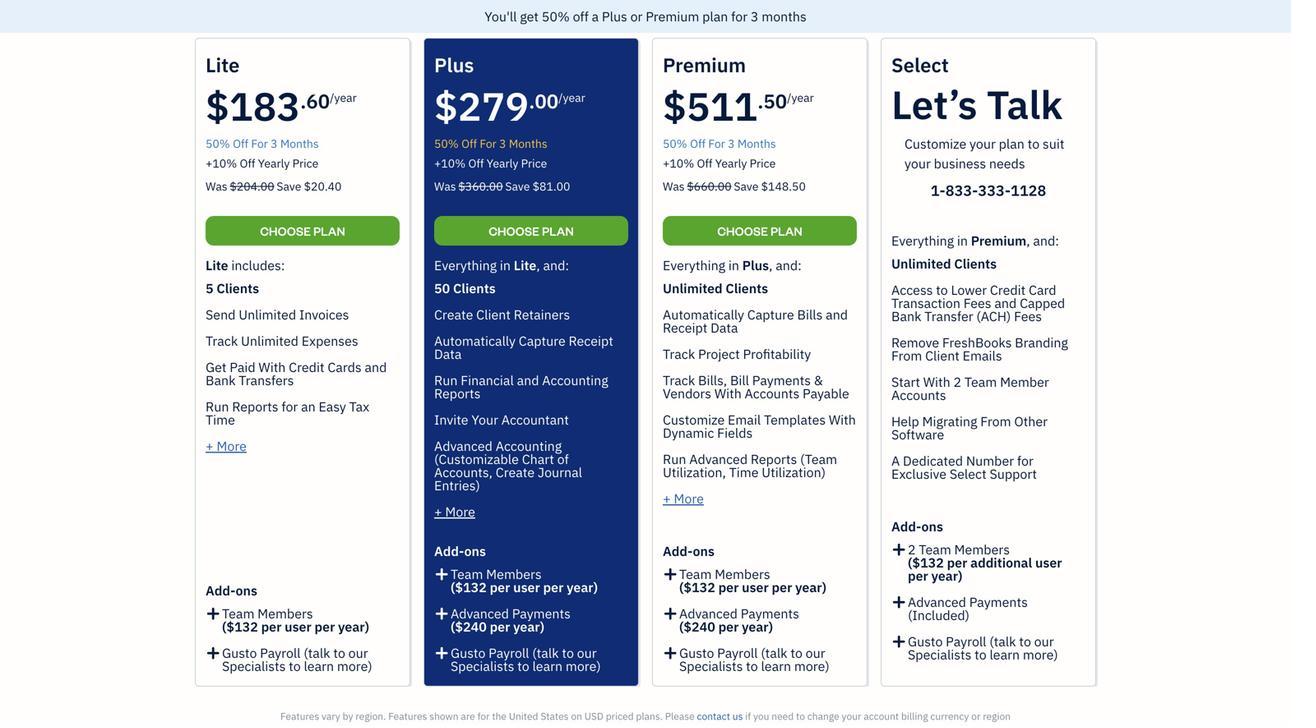 Task type: locate. For each thing, give the bounding box(es) containing it.
track for track project profitability
[[663, 346, 695, 363]]

0 vertical spatial a
[[592, 8, 599, 25]]

user inside 2 team members ($132 per additional user per year)
[[1035, 555, 1062, 572]]

1 horizontal spatial receipt
[[663, 319, 707, 337]]

1 /year from the left
[[330, 90, 357, 105]]

ons for 60
[[236, 583, 257, 600]]

1 . from the left
[[300, 88, 306, 114]]

choose for 50
[[717, 223, 768, 239]]

choose plan down $20.40
[[260, 223, 345, 239]]

+ more down the run reports for an easy tax time
[[206, 438, 247, 455]]

, inside everything in plus , and: unlimited clients
[[769, 257, 773, 274]]

add- for 00
[[434, 543, 464, 560]]

2 horizontal spatial reports
[[751, 451, 797, 468]]

price
[[292, 156, 318, 171], [521, 156, 547, 171], [750, 156, 776, 171]]

was inside 50% off for 3 months +10% off yearly price was $360.00 save $81.00
[[434, 179, 456, 194]]

plan up 'needs' on the top right
[[999, 135, 1025, 153]]

a up team
[[703, 272, 710, 289]]

main element
[[0, 0, 222, 727]]

plus
[[434, 52, 474, 78]]

with down payable
[[829, 412, 856, 429]]

(team
[[800, 451, 837, 468]]

1 horizontal spatial bill
[[994, 272, 1014, 289]]

paid down track unlimited expenses
[[230, 359, 255, 376]]

was inside 50% off for 3 months +10% off yearly price was $204.00 save $20.40
[[206, 179, 227, 194]]

1 for from the left
[[251, 136, 268, 151]]

price up $20.40
[[292, 156, 318, 171]]

choose plan button down '$148.50'
[[663, 216, 857, 246]]

1 advanced payments ($240 per year) from the left
[[451, 606, 571, 636]]

in inside everything in lite , and: 50 clients
[[500, 257, 511, 274]]

reports
[[434, 385, 481, 403], [232, 398, 278, 416], [751, 451, 797, 468]]

1 vertical spatial 50
[[434, 280, 450, 297]]

1 vertical spatial plan
[[999, 135, 1025, 153]]

paid inside get paid with credit cards and bank transfers
[[230, 359, 255, 376]]

2 . from the left
[[529, 88, 535, 114]]

1 horizontal spatial reports
[[434, 385, 481, 403]]

1 horizontal spatial price
[[521, 156, 547, 171]]

3 for from the left
[[708, 136, 725, 151]]

time inside run advanced reports (team utilization, time utilization)
[[729, 464, 759, 481]]

and inside set the budget for the project and track time against it.
[[492, 292, 512, 308]]

for up scope projects, track time and get paid accurately
[[708, 136, 725, 151]]

1 yearly from the left
[[258, 156, 290, 171]]

lite up 5
[[206, 257, 228, 274]]

, right 'assign a project manager' image
[[769, 257, 773, 274]]

plus up board
[[742, 257, 769, 274]]

for for 50
[[708, 136, 725, 151]]

,
[[1026, 232, 1030, 250], [536, 257, 540, 274], [769, 257, 773, 274]]

features left vary
[[280, 711, 319, 724]]

credit inside get paid with credit cards and bank transfers
[[289, 359, 324, 376]]

1 features from the left
[[280, 711, 319, 724]]

2 horizontal spatial choose plan button
[[663, 216, 857, 246]]

0 horizontal spatial team members ($132 per user per year)
[[222, 606, 369, 636]]

2 horizontal spatial a
[[984, 292, 990, 308]]

time inside create invoices in a few clicks to bill your client for time and expenses
[[893, 306, 917, 321]]

2 horizontal spatial price
[[750, 156, 776, 171]]

receipt down team
[[663, 319, 707, 337]]

in inside the everything in premium , and: unlimited clients
[[957, 232, 968, 250]]

2 advanced payments ($240 per year) from the left
[[679, 606, 799, 636]]

profitability
[[743, 346, 811, 363]]

1 vertical spatial bank
[[206, 372, 236, 389]]

0 vertical spatial project
[[713, 272, 757, 289]]

2 for from the left
[[480, 136, 497, 151]]

2 +10% from the left
[[434, 156, 466, 171]]

0 vertical spatial accounting
[[542, 372, 608, 389]]

+10% for plus
[[434, 156, 466, 171]]

for inside the run reports for an easy tax time
[[282, 398, 298, 416]]

2 price from the left
[[521, 156, 547, 171]]

0 vertical spatial run
[[434, 372, 458, 389]]

0 horizontal spatial plus
[[602, 8, 627, 25]]

1 vertical spatial 2
[[908, 542, 916, 559]]

gusto payroll (talk to our specialists to learn more) up vary
[[222, 645, 372, 676]]

help
[[891, 413, 919, 431]]

0 horizontal spatial get
[[206, 359, 227, 376]]

50% up scope
[[434, 136, 459, 151]]

0 vertical spatial credit
[[990, 282, 1026, 299]]

1 vertical spatial customize
[[663, 412, 725, 429]]

change
[[807, 711, 839, 724]]

1 vertical spatial time
[[206, 412, 235, 429]]

ons for 00
[[464, 543, 486, 560]]

3 inside 50% off for 3 months +10% off yearly price was $660.00 save $148.50
[[728, 136, 735, 151]]

customize email templates with dynamic fields
[[663, 412, 856, 442]]

+10% up the $360.00
[[434, 156, 466, 171]]

team members ($132 per user per year) for 00
[[451, 566, 598, 597]]

and: inside everything in plus , and: unlimited clients
[[776, 257, 802, 274]]

the down get started with projects
[[434, 292, 451, 308]]

invite
[[434, 412, 468, 429]]

1 horizontal spatial lite
[[514, 257, 536, 274]]

clients for everything in plus , and: unlimited clients
[[726, 280, 768, 297]]

gusto
[[908, 634, 943, 651], [222, 645, 257, 662], [451, 645, 486, 662], [679, 645, 714, 662]]

1 horizontal spatial automatically
[[663, 306, 744, 324]]

+ more link for plus
[[434, 504, 475, 521]]

clients up the it
[[453, 280, 496, 297]]

price for 60
[[292, 156, 318, 171]]

was
[[206, 179, 227, 194], [434, 179, 456, 194], [663, 179, 685, 194]]

0 vertical spatial get
[[803, 163, 843, 194]]

from up start
[[891, 347, 922, 365]]

3 inside 50% off for 3 months +10% off yearly price was $360.00 save $81.00
[[499, 136, 506, 151]]

3 months from the left
[[738, 136, 776, 151]]

exclusive
[[891, 466, 947, 483]]

a left few
[[984, 292, 990, 308]]

1 price from the left
[[292, 156, 318, 171]]

1 horizontal spatial get
[[376, 272, 397, 289]]

months inside 50% off for 3 months +10% off yearly price was $660.00 save $148.50
[[738, 136, 776, 151]]

/year for 50
[[787, 90, 814, 105]]

+10% inside 50% off for 3 months +10% off yearly price was $360.00 save $81.00
[[434, 156, 466, 171]]

bring
[[623, 292, 651, 308]]

reports down customize email templates with dynamic fields
[[751, 451, 797, 468]]

2 choose plan button from the left
[[434, 216, 628, 246]]

email
[[728, 412, 761, 429]]

1 months from the left
[[280, 136, 319, 151]]

and: inside everything in lite , and: 50 clients
[[543, 257, 569, 274]]

0 vertical spatial an
[[728, 306, 741, 321]]

0 vertical spatial time
[[695, 163, 752, 194]]

50% inside 50% off for 3 months +10% off yearly price was $360.00 save $81.00
[[434, 136, 459, 151]]

for up the $204.00
[[251, 136, 268, 151]]

1 horizontal spatial choose plan button
[[434, 216, 628, 246]]

2 yearly from the left
[[487, 156, 518, 171]]

1 horizontal spatial paid
[[847, 163, 896, 194]]

support
[[990, 466, 1037, 483]]

united
[[509, 711, 538, 724]]

time down access
[[893, 306, 917, 321]]

1 horizontal spatial time
[[893, 306, 917, 321]]

customize up business
[[905, 135, 966, 153]]

0 horizontal spatial automatically
[[434, 333, 516, 350]]

team for 00
[[451, 566, 483, 583]]

2 save from the left
[[505, 179, 530, 194]]

plan for 50
[[771, 223, 802, 239]]

. for 60
[[300, 88, 306, 114]]

0 horizontal spatial features
[[280, 711, 319, 724]]

with
[[449, 272, 476, 289]]

3 inside 50% off for 3 months +10% off yearly price was $204.00 save $20.40
[[271, 136, 278, 151]]

1 horizontal spatial /year
[[559, 90, 585, 105]]

0 horizontal spatial receipt
[[569, 333, 613, 350]]

receipt inside automatically capture bills and receipt data
[[663, 319, 707, 337]]

us
[[733, 711, 743, 724]]

everything inside everything in lite , and: 50 clients
[[434, 257, 497, 274]]

choose plan button down $20.40
[[206, 216, 400, 246]]

more down the run reports for an easy tax time
[[217, 438, 247, 455]]

shown
[[429, 711, 459, 724]]

yearly inside 50% off for 3 months +10% off yearly price was $204.00 save $20.40
[[258, 156, 290, 171]]

automatically for automatically capture bills and receipt data
[[663, 306, 744, 324]]

fees down clicks
[[1014, 308, 1042, 325]]

a
[[891, 453, 900, 470]]

price up '$148.50'
[[750, 156, 776, 171]]

1-833-333-1128 link
[[931, 181, 1046, 200]]

50% for plus
[[434, 136, 459, 151]]

0 vertical spatial data
[[711, 319, 738, 337]]

($240 for 50
[[679, 619, 715, 636]]

plan down $81.00
[[542, 223, 574, 239]]

lite
[[206, 52, 240, 78]]

get for get started with projects
[[376, 272, 397, 289]]

2 horizontal spatial client
[[1048, 272, 1084, 289]]

1 horizontal spatial yearly
[[487, 156, 518, 171]]

more for plus's + more link
[[445, 504, 475, 521]]

in inside create invoices in a few clicks to bill your client for time and expenses
[[971, 292, 981, 308]]

/year for 60
[[330, 90, 357, 105]]

track bills, bill payments & vendors with accounts payable
[[663, 372, 849, 403]]

$81.00
[[533, 179, 570, 194]]

for right client on the right top of the page
[[1134, 292, 1149, 308]]

save right $660.00
[[734, 179, 759, 194]]

yearly inside 50% off for 3 months +10% off yearly price was $360.00 save $81.00
[[487, 156, 518, 171]]

0 horizontal spatial +
[[206, 438, 213, 455]]

team for 50
[[679, 566, 712, 583]]

get paid with credit cards and bank transfers
[[206, 359, 387, 389]]

team inside start with 2 team member accounts
[[965, 374, 997, 391]]

0 vertical spatial capture
[[747, 306, 794, 324]]

in for everything in plus , and: unlimited clients
[[729, 257, 739, 274]]

0 vertical spatial 50
[[763, 88, 787, 114]]

a dedicated number for exclusive select support
[[891, 453, 1037, 483]]

and inside automatically capture bills and receipt data
[[826, 306, 848, 324]]

capture inside "automatically capture receipt data"
[[519, 333, 566, 350]]

chevron large down image
[[157, 20, 172, 39]]

1 horizontal spatial .
[[529, 88, 535, 114]]

months
[[762, 8, 807, 25]]

1 horizontal spatial advanced payments ($240 per year)
[[679, 606, 799, 636]]

1 vertical spatial premium
[[971, 232, 1026, 250]]

most popular
[[491, 13, 572, 32]]

an inside the run reports for an easy tax time
[[301, 398, 316, 416]]

from inside remove freshbooks branding from client emails
[[891, 347, 922, 365]]

project up board
[[713, 272, 757, 289]]

3 save from the left
[[734, 179, 759, 194]]

2 horizontal spatial +
[[663, 491, 671, 508]]

run inside run advanced reports (team utilization, time utilization)
[[663, 451, 686, 468]]

1 horizontal spatial ($240
[[679, 619, 715, 636]]

2 horizontal spatial on
[[765, 306, 778, 321]]

save left $20.40
[[277, 179, 301, 194]]

an left "eye"
[[728, 306, 741, 321]]

3 for 50
[[728, 136, 735, 151]]

team members ($132 per user per year) for 50
[[679, 566, 826, 597]]

to inside create invoices in a few clicks to bill your client for time and expenses
[[1046, 292, 1056, 308]]

for inside 50% off for 3 months +10% off yearly price was $660.00 save $148.50
[[708, 136, 725, 151]]

0 vertical spatial paid
[[847, 163, 896, 194]]

plus image
[[891, 540, 907, 557], [663, 565, 678, 581], [206, 604, 221, 621], [663, 608, 678, 621], [891, 636, 907, 649], [206, 647, 221, 660]]

or right account
[[630, 8, 643, 25]]

in inside everything in plus , and: unlimited clients
[[729, 257, 739, 274]]

was for premium
[[663, 179, 685, 194]]

3 +10% from the left
[[663, 156, 694, 171]]

off
[[233, 136, 248, 151], [461, 136, 477, 151], [690, 136, 706, 151], [240, 156, 255, 171], [468, 156, 484, 171], [697, 156, 713, 171]]

0 horizontal spatial credit
[[289, 359, 324, 376]]

50% inside 50% off for 3 months +10% off yearly price was $204.00 save $20.40
[[206, 136, 230, 151]]

time
[[543, 292, 567, 308], [893, 306, 917, 321]]

1 horizontal spatial ,
[[769, 257, 773, 274]]

choose plan
[[260, 223, 345, 239], [489, 223, 574, 239], [717, 223, 802, 239]]

advanced payments ($240 per year) for 00
[[451, 606, 571, 636]]

price inside 50% off for 3 months +10% off yearly price was $660.00 save $148.50
[[750, 156, 776, 171]]

3 choose plan button from the left
[[663, 216, 857, 246]]

to
[[1028, 135, 1040, 153], [936, 282, 948, 299], [1046, 292, 1056, 308], [1019, 634, 1031, 651], [333, 645, 345, 662], [562, 645, 574, 662], [791, 645, 803, 662], [975, 647, 987, 664], [289, 658, 301, 676], [517, 658, 529, 676], [746, 658, 758, 676], [796, 711, 805, 724]]

0 vertical spatial plan
[[702, 8, 728, 25]]

2 lite from the left
[[514, 257, 536, 274]]

project
[[713, 272, 757, 289], [698, 346, 740, 363]]

for inside assign a project manager bring your team on board and choose who's responsible for keeping an eye on project progress. learn more
[[668, 306, 682, 321]]

for for 60
[[251, 136, 268, 151]]

2 horizontal spatial + more link
[[663, 491, 704, 508]]

0 vertical spatial your
[[1017, 272, 1045, 289]]

1 horizontal spatial for
[[480, 136, 497, 151]]

in
[[446, 13, 455, 28], [957, 232, 968, 250], [500, 257, 511, 274], [729, 257, 739, 274], [971, 292, 981, 308]]

3 choose plan from the left
[[717, 223, 802, 239]]

0 horizontal spatial plan
[[313, 223, 345, 239]]

search image
[[1053, 9, 1079, 33]]

0 horizontal spatial customize
[[663, 412, 725, 429]]

needs
[[989, 155, 1025, 172]]

easy
[[319, 398, 346, 416]]

capture for bills
[[747, 306, 794, 324]]

plan
[[313, 223, 345, 239], [542, 223, 574, 239], [771, 223, 802, 239]]

bank down access
[[891, 308, 921, 325]]

data inside "automatically capture receipt data"
[[434, 346, 462, 363]]

your up clicks
[[1017, 272, 1045, 289]]

and: for 00
[[543, 257, 569, 274]]

2 plan from the left
[[542, 223, 574, 239]]

team for 60
[[222, 606, 254, 623]]

0 horizontal spatial +10%
[[206, 156, 237, 171]]

more down utilization,
[[674, 491, 704, 508]]

client up bill
[[1048, 272, 1084, 289]]

create for create client retainers
[[434, 306, 473, 324]]

time right track
[[543, 292, 567, 308]]

+ more for premium
[[663, 491, 704, 508]]

/year inside . 00 /year
[[559, 90, 585, 105]]

1 vertical spatial bill
[[730, 372, 749, 389]]

fields
[[717, 425, 753, 442]]

save for 00
[[505, 179, 530, 194]]

advanced payments ($240 per year)
[[451, 606, 571, 636], [679, 606, 799, 636]]

choose plan button
[[206, 216, 400, 246], [434, 216, 628, 246], [663, 216, 857, 246]]

automatically for automatically capture receipt data
[[434, 333, 516, 350]]

1-
[[931, 181, 946, 200]]

2 horizontal spatial for
[[708, 136, 725, 151]]

and: up retainers
[[543, 257, 569, 274]]

time inside the run reports for an easy tax time
[[206, 412, 235, 429]]

your right 'invite'
[[471, 412, 498, 429]]

1 vertical spatial plus
[[742, 257, 769, 274]]

choose plan for 00
[[489, 223, 574, 239]]

the right set
[[358, 292, 375, 308]]

accounts inside start with 2 team member accounts
[[891, 387, 946, 404]]

data down how
[[434, 346, 462, 363]]

3 /year from the left
[[787, 90, 814, 105]]

yearly up the $204.00
[[258, 156, 290, 171]]

keeping
[[685, 306, 725, 321]]

1 vertical spatial project
[[698, 346, 740, 363]]

get inside get paid with credit cards and bank transfers
[[206, 359, 227, 376]]

and down "automatically capture receipt data"
[[517, 372, 539, 389]]

for left the it.
[[417, 292, 431, 308]]

price up $81.00
[[521, 156, 547, 171]]

3 . from the left
[[758, 88, 763, 114]]

2 vertical spatial run
[[663, 451, 686, 468]]

, up easily bill your client
[[1026, 232, 1030, 250]]

clients for everything in lite , and: 50 clients
[[453, 280, 496, 297]]

client
[[1048, 272, 1084, 289], [476, 306, 511, 324], [925, 347, 960, 365]]

1 lite from the left
[[206, 257, 228, 274]]

additional
[[971, 555, 1032, 572]]

3 yearly from the left
[[715, 156, 747, 171]]

50 up 50% off for 3 months +10% off yearly price was $660.00 save $148.50
[[763, 88, 787, 114]]

months inside 50% off for 3 months +10% off yearly price was $360.00 save $81.00
[[509, 136, 547, 151]]

for inside a dedicated number for exclusive select support
[[1017, 453, 1034, 470]]

and right $660.00
[[756, 163, 798, 194]]

bank inside get paid with credit cards and bank transfers
[[206, 372, 236, 389]]

customize
[[905, 135, 966, 153], [663, 412, 725, 429]]

for for 00
[[480, 136, 497, 151]]

gusto payroll (talk to our specialists to learn more) down the advanced payments (included)
[[908, 634, 1058, 664]]

/year inside . 60 /year
[[330, 90, 357, 105]]

. up 50% off for 3 months +10% off yearly price was $204.00 save $20.40
[[300, 88, 306, 114]]

accounts up templates at right bottom
[[745, 385, 800, 403]]

it.
[[431, 306, 441, 321]]

months down 60
[[280, 136, 319, 151]]

$360.00
[[458, 179, 503, 194]]

1 choose from the left
[[260, 223, 311, 239]]

progress.
[[819, 306, 867, 321]]

1 horizontal spatial plan
[[999, 135, 1025, 153]]

capture for receipt
[[519, 333, 566, 350]]

price for 00
[[521, 156, 547, 171]]

customize down the "vendors"
[[663, 412, 725, 429]]

1 vertical spatial capture
[[519, 333, 566, 350]]

run inside the run reports for an easy tax time
[[206, 398, 229, 416]]

2 /year from the left
[[559, 90, 585, 105]]

0 horizontal spatial time
[[543, 292, 567, 308]]

for inside 50% off for 3 months +10% off yearly price was $360.00 save $81.00
[[480, 136, 497, 151]]

choose plan down '$148.50'
[[717, 223, 802, 239]]

customize inside customize your plan to suit your business needs
[[905, 135, 966, 153]]

1 plan from the left
[[313, 223, 345, 239]]

for up scope
[[480, 136, 497, 151]]

0 horizontal spatial run
[[206, 398, 229, 416]]

project right first in the right of the page
[[876, 72, 919, 90]]

1 +10% from the left
[[206, 156, 237, 171]]

go to help image
[[1113, 9, 1140, 33]]

was left the $360.00
[[434, 179, 456, 194]]

2 vertical spatial get
[[206, 359, 227, 376]]

+10% inside 50% off for 3 months +10% off yearly price was $204.00 save $20.40
[[206, 156, 237, 171]]

more
[[739, 319, 765, 334], [217, 438, 247, 455], [674, 491, 704, 508], [445, 504, 475, 521]]

1 horizontal spatial + more link
[[434, 504, 475, 521]]

50 up the it.
[[434, 280, 450, 297]]

your up 1-
[[905, 155, 931, 172]]

from
[[1076, 306, 1101, 321]]

everything up team
[[663, 257, 725, 274]]

2 down remove freshbooks branding from client emails
[[954, 374, 961, 391]]

team members ($132 per user per year) for 60
[[222, 606, 369, 636]]

0 horizontal spatial months
[[280, 136, 319, 151]]

create for create your first project
[[766, 72, 807, 90]]

+10% up $660.00
[[663, 156, 694, 171]]

customize for your
[[905, 135, 966, 153]]

0 horizontal spatial data
[[434, 346, 462, 363]]

invoices down card
[[1030, 306, 1074, 321]]

yearly inside 50% off for 3 months +10% off yearly price was $660.00 save $148.50
[[715, 156, 747, 171]]

from
[[891, 347, 922, 365], [980, 413, 1011, 431]]

and inside the run financial and accounting reports
[[517, 372, 539, 389]]

more for + more link for premium
[[674, 491, 704, 508]]

2 horizontal spatial choose
[[717, 223, 768, 239]]

learn
[[707, 319, 736, 334]]

user for 00
[[513, 579, 540, 597]]

months
[[280, 136, 319, 151], [509, 136, 547, 151], [738, 136, 776, 151]]

lite inside lite includes: 5 clients
[[206, 257, 228, 274]]

1 save from the left
[[277, 179, 301, 194]]

board
[[724, 292, 754, 308]]

advanced payments ($240 per year) for 50
[[679, 606, 799, 636]]

choose plan down $81.00
[[489, 223, 574, 239]]

in up board
[[729, 257, 739, 274]]

your
[[458, 13, 481, 28], [811, 72, 840, 90], [970, 135, 996, 153], [905, 155, 931, 172], [653, 292, 676, 308], [1077, 292, 1100, 308], [842, 711, 861, 724]]

months up scope projects, track time and get paid accurately
[[738, 136, 776, 151]]

contact us link
[[697, 711, 743, 724]]

price inside 50% off for 3 months +10% off yearly price was $360.00 save $81.00
[[521, 156, 547, 171]]

lite
[[206, 257, 228, 274], [514, 257, 536, 274]]

projects inside the view archived projects link
[[754, 707, 799, 722]]

3 price from the left
[[750, 156, 776, 171]]

credit for transfers
[[289, 359, 324, 376]]

1 horizontal spatial credit
[[990, 282, 1026, 299]]

+10% up the $204.00
[[206, 156, 237, 171]]

1 horizontal spatial was
[[434, 179, 456, 194]]

everything up set the budget for the project and track time against it.
[[434, 257, 497, 274]]

it
[[470, 306, 479, 321]]

clients for everything in premium , and: unlimited clients
[[954, 255, 997, 273]]

3 choose from the left
[[717, 223, 768, 239]]

project inside assign a project manager bring your team on board and choose who's responsible for keeping an eye on project progress. learn more
[[713, 272, 757, 289]]

0 vertical spatial customize
[[905, 135, 966, 153]]

save inside 50% off for 3 months +10% off yearly price was $204.00 save $20.40
[[277, 179, 301, 194]]

and down access
[[919, 306, 939, 321]]

, inside everything in lite , and: 50 clients
[[536, 257, 540, 274]]

project up bills,
[[698, 346, 740, 363]]

members for 50
[[715, 566, 770, 583]]

1 choose plan from the left
[[260, 223, 345, 239]]

3 up scope projects, track time and get paid accurately
[[728, 136, 735, 151]]

3 plan from the left
[[771, 223, 802, 239]]

2 horizontal spatial save
[[734, 179, 759, 194]]

was for plus
[[434, 179, 456, 194]]

1 horizontal spatial save
[[505, 179, 530, 194]]

bank left transfers
[[206, 372, 236, 389]]

2 was from the left
[[434, 179, 456, 194]]

time inside set the budget for the project and track time against it.
[[543, 292, 567, 308]]

choose up includes:
[[260, 223, 311, 239]]

. 50 /year
[[758, 88, 814, 114]]

2 ($240 from the left
[[679, 619, 715, 636]]

run inside the run financial and accounting reports
[[434, 372, 458, 389]]

run reports for an easy tax time
[[206, 398, 369, 429]]

journal
[[538, 464, 582, 481]]

&
[[814, 372, 823, 389]]

1 vertical spatial data
[[434, 346, 462, 363]]

all projects
[[303, 381, 397, 405]]

0 horizontal spatial accounts
[[745, 385, 800, 403]]

learn up need
[[761, 658, 791, 676]]

2 horizontal spatial project
[[876, 72, 919, 90]]

from left other in the bottom right of the page
[[980, 413, 1011, 431]]

(ach)
[[976, 308, 1011, 325]]

clients inside everything in lite , and: 50 clients
[[453, 280, 496, 297]]

yearly for 50
[[715, 156, 747, 171]]

run for run reports for an easy tax time
[[206, 398, 229, 416]]

upgrade account link
[[510, 13, 605, 28]]

choose up everything in plus , and: unlimited clients
[[717, 223, 768, 239]]

choose plan for 60
[[260, 223, 345, 239]]

1 horizontal spatial team members ($132 per user per year)
[[451, 566, 598, 597]]

0 horizontal spatial and:
[[543, 257, 569, 274]]

($132 for 00
[[451, 579, 487, 597]]

2 horizontal spatial ,
[[1026, 232, 1030, 250]]

run for run financial and accounting reports
[[434, 372, 458, 389]]

capture inside automatically capture bills and receipt data
[[747, 306, 794, 324]]

plus image
[[434, 565, 449, 581], [891, 596, 907, 609], [434, 608, 449, 621], [434, 647, 449, 660], [663, 647, 678, 660]]

1 choose plan button from the left
[[206, 216, 400, 246]]

1 horizontal spatial accounts
[[891, 387, 946, 404]]

you'll
[[485, 8, 517, 25]]

0 vertical spatial bill
[[994, 272, 1014, 289]]

region.
[[356, 711, 386, 724]]

most
[[491, 13, 521, 32]]

in for everything in premium , and: unlimited clients
[[957, 232, 968, 250]]

3 up the $204.00
[[271, 136, 278, 151]]

plan
[[702, 8, 728, 25], [999, 135, 1025, 153]]

+ for premium
[[663, 491, 671, 508]]

0 vertical spatial client
[[1048, 272, 1084, 289]]

and left track
[[492, 292, 512, 308]]

1 ($240 from the left
[[451, 619, 487, 636]]

run for run advanced reports (team utilization, time utilization)
[[663, 451, 686, 468]]

0 vertical spatial or
[[630, 8, 643, 25]]

, up track
[[536, 257, 540, 274]]

+ for plus
[[434, 504, 442, 521]]

. up 50% off for 3 months +10% off yearly price was $660.00 save $148.50
[[758, 88, 763, 114]]

a inside assign a project manager bring your team on board and choose who's responsible for keeping an eye on project progress. learn more
[[703, 272, 710, 289]]

choose plan button down $81.00
[[434, 216, 628, 246]]

create for create invoices from projects
[[993, 306, 1027, 321]]

automatically inside "automatically capture receipt data"
[[434, 333, 516, 350]]

+10% for lite
[[206, 156, 237, 171]]

2 choose from the left
[[489, 223, 540, 239]]

2 horizontal spatial choose plan
[[717, 223, 802, 239]]

for right number
[[1017, 453, 1034, 470]]

for inside 50% off for 3 months +10% off yearly price was $204.00 save $20.40
[[251, 136, 268, 151]]

2 choose plan from the left
[[489, 223, 574, 239]]

run
[[434, 372, 458, 389], [206, 398, 229, 416], [663, 451, 686, 468]]

+ more link down the run reports for an easy tax time
[[206, 438, 247, 455]]

2 months from the left
[[509, 136, 547, 151]]

payroll
[[946, 634, 986, 651], [260, 645, 301, 662], [489, 645, 529, 662], [717, 645, 758, 662]]

, for 00
[[536, 257, 540, 274]]

50% inside 50% off for 3 months +10% off yearly price was $660.00 save $148.50
[[663, 136, 687, 151]]

client inside remove freshbooks branding from client emails
[[925, 347, 960, 365]]

track
[[515, 292, 541, 308]]

1 horizontal spatial data
[[711, 319, 738, 337]]

0 vertical spatial plus
[[602, 8, 627, 25]]

project down with on the left top of the page
[[453, 292, 490, 308]]

everything in premium , and: unlimited clients
[[891, 232, 1059, 273]]

client down "transfer"
[[925, 347, 960, 365]]

1 horizontal spatial premium
[[971, 232, 1026, 250]]

1 vertical spatial a
[[703, 272, 710, 289]]

and inside create invoices in a few clicks to bill your client for time and expenses
[[919, 306, 939, 321]]

for
[[251, 136, 268, 151], [480, 136, 497, 151], [708, 136, 725, 151]]

was for lite
[[206, 179, 227, 194]]

clients
[[954, 255, 997, 273], [217, 280, 259, 297], [453, 280, 496, 297], [726, 280, 768, 297]]

0 horizontal spatial everything
[[434, 257, 497, 274]]

2 horizontal spatial /year
[[787, 90, 814, 105]]

with down track unlimited expenses
[[259, 359, 286, 376]]

($132 for 50
[[679, 579, 715, 597]]

in up easily at the top of page
[[957, 232, 968, 250]]

price inside 50% off for 3 months +10% off yearly price was $204.00 save $20.40
[[292, 156, 318, 171]]

3 was from the left
[[663, 179, 685, 194]]

features
[[280, 711, 319, 724], [388, 711, 427, 724]]

+ more for plus
[[434, 504, 475, 521]]

your down assign
[[653, 292, 676, 308]]

save for 60
[[277, 179, 301, 194]]

2 features from the left
[[388, 711, 427, 724]]

reports inside the run reports for an easy tax time
[[232, 398, 278, 416]]

accounts,
[[434, 464, 493, 481]]

0 horizontal spatial an
[[301, 398, 316, 416]]

against
[[391, 306, 429, 321]]

create for create invoices in a few clicks to bill your client for time and expenses
[[890, 292, 924, 308]]

premium inside the everything in premium , and: unlimited clients
[[971, 232, 1026, 250]]

($132 for 60
[[222, 619, 258, 636]]

was inside 50% off for 3 months +10% off yearly price was $660.00 save $148.50
[[663, 179, 685, 194]]

1 was from the left
[[206, 179, 227, 194]]

accounting inside the run financial and accounting reports
[[542, 372, 608, 389]]



Task type: describe. For each thing, give the bounding box(es) containing it.
in for everything in lite , and: 50 clients
[[500, 257, 511, 274]]

need
[[772, 711, 794, 724]]

choose
[[779, 292, 816, 308]]

bill
[[1059, 292, 1075, 308]]

vary
[[322, 711, 340, 724]]

everything for 00
[[434, 257, 497, 274]]

and: inside the everything in premium , and: unlimited clients
[[1033, 232, 1059, 250]]

add- for 60
[[206, 583, 236, 600]]

. for 50
[[758, 88, 763, 114]]

+ more link for premium
[[663, 491, 704, 508]]

choose plan button for 00
[[434, 216, 628, 246]]

(talk up vary
[[304, 645, 330, 662]]

migrating
[[922, 413, 977, 431]]

easily bill your client image
[[991, 208, 1048, 266]]

plus inside everything in plus , and: unlimited clients
[[742, 257, 769, 274]]

choose for 60
[[260, 223, 311, 239]]

. for 00
[[529, 88, 535, 114]]

1 horizontal spatial 50
[[763, 88, 787, 114]]

days
[[399, 13, 423, 28]]

833-
[[946, 181, 978, 200]]

reports inside the run financial and accounting reports
[[434, 385, 481, 403]]

and inside assign a project manager bring your team on board and choose who's responsible for keeping an eye on project progress. learn more
[[757, 292, 776, 308]]

months for 50
[[738, 136, 776, 151]]

eye
[[744, 306, 762, 321]]

, for 50
[[769, 257, 773, 274]]

get for get paid with credit cards and bank transfers
[[206, 359, 227, 376]]

advanced inside the advanced payments (included)
[[908, 594, 966, 611]]

more inside assign a project manager bring your team on board and choose who's responsible for keeping an eye on project progress. learn more
[[739, 319, 765, 334]]

assign a project manager image
[[707, 208, 765, 267]]

receipt inside "automatically capture receipt data"
[[569, 333, 613, 350]]

features vary by region. features shown are for the united states on usd priced plans. please contact us if you need to change your account billing currency or region
[[280, 711, 1011, 724]]

yearly for 60
[[258, 156, 290, 171]]

usd
[[584, 711, 604, 724]]

accounts inside track bills, bill payments & vendors with accounts payable
[[745, 385, 800, 403]]

vendors
[[663, 385, 711, 403]]

track for track bills, bill payments & vendors with accounts payable
[[663, 372, 695, 389]]

0 horizontal spatial your
[[471, 412, 498, 429]]

50 inside everything in lite , and: 50 clients
[[434, 280, 450, 297]]

in right left
[[446, 13, 455, 28]]

set the budget for the project and track time against it.
[[338, 292, 567, 321]]

easily bill your client
[[955, 272, 1084, 289]]

bill inside track bills, bill payments & vendors with accounts payable
[[730, 372, 749, 389]]

payments inside track bills, bill payments & vendors with accounts payable
[[752, 372, 811, 389]]

+10% for premium
[[663, 156, 694, 171]]

advanced payments (included)
[[908, 594, 1028, 625]]

select inside a dedicated number for exclusive select support
[[950, 466, 987, 483]]

($240 for 00
[[451, 619, 487, 636]]

gusto payroll (talk to our specialists to learn more) up the view archived projects link
[[679, 645, 830, 676]]

unlimited down send unlimited invoices
[[241, 333, 298, 350]]

let's
[[891, 79, 977, 130]]

for left 'months'
[[731, 8, 748, 25]]

scope projects, track time and get paid accurately
[[452, 163, 1020, 194]]

project inside set the budget for the project and track time against it.
[[453, 292, 490, 308]]

a inside create invoices in a few clicks to bill your client for time and expenses
[[984, 292, 990, 308]]

send
[[206, 306, 236, 324]]

save for 50
[[734, 179, 759, 194]]

your left first in the right of the page
[[811, 72, 840, 90]]

billing
[[901, 711, 928, 724]]

1 horizontal spatial the
[[434, 292, 451, 308]]

team inside 2 team members ($132 per additional user per year)
[[919, 542, 951, 559]]

0 horizontal spatial the
[[358, 292, 375, 308]]

how it works
[[444, 306, 514, 321]]

2 inside 2 team members ($132 per additional user per year)
[[908, 542, 916, 559]]

if
[[745, 711, 751, 724]]

1 horizontal spatial invoices
[[1030, 306, 1074, 321]]

$660.00
[[687, 179, 732, 194]]

remove freshbooks branding from client emails
[[891, 334, 1068, 365]]

50% for lite
[[206, 136, 230, 151]]

2 inside start with 2 team member accounts
[[954, 374, 961, 391]]

50% for premium
[[663, 136, 687, 151]]

advanced inside advanced accounting (customizable chart of accounts, create journal entries)
[[434, 438, 493, 455]]

your right the change
[[842, 711, 861, 724]]

Search text field
[[964, 380, 1125, 406]]

utilization,
[[663, 464, 726, 481]]

1128
[[1011, 181, 1046, 200]]

left
[[426, 13, 443, 28]]

clients inside lite includes: 5 clients
[[217, 280, 259, 297]]

50% left off
[[542, 8, 570, 25]]

your left trial.
[[458, 13, 481, 28]]

00
[[535, 88, 559, 114]]

1-833-333-1128
[[931, 181, 1046, 200]]

data inside automatically capture bills and receipt data
[[711, 319, 738, 337]]

an inside assign a project manager bring your team on board and choose who's responsible for keeping an eye on project progress. learn more
[[728, 306, 741, 321]]

track for track unlimited expenses
[[206, 333, 238, 350]]

dedicated
[[903, 453, 963, 470]]

choose plan for 50
[[717, 223, 802, 239]]

accounting inside advanced accounting (customizable chart of accounts, create journal entries)
[[496, 438, 562, 455]]

more for the leftmost + more link
[[217, 438, 247, 455]]

50% off for 3 months +10% off yearly price was $360.00 save $81.00
[[434, 136, 570, 194]]

(talk down the advanced payments (included)
[[990, 634, 1016, 651]]

remove
[[891, 334, 939, 352]]

. 60 /year
[[300, 88, 357, 114]]

payments inside the advanced payments (included)
[[969, 594, 1028, 611]]

plan for 60
[[313, 223, 345, 239]]

region
[[983, 711, 1011, 724]]

1 horizontal spatial on
[[708, 292, 721, 308]]

learn down the advanced payments (included)
[[990, 647, 1020, 664]]

(customizable
[[434, 451, 519, 468]]

unlimited inside everything in plus , and: unlimited clients
[[663, 280, 723, 297]]

for right are
[[477, 711, 490, 724]]

payable
[[803, 385, 849, 403]]

works
[[482, 306, 514, 321]]

choose plan button for 60
[[206, 216, 400, 246]]

run advanced reports (team utilization, time utilization)
[[663, 451, 837, 481]]

with inside customize email templates with dynamic fields
[[829, 412, 856, 429]]

(talk up need
[[761, 645, 788, 662]]

create inside advanced accounting (customizable chart of accounts, create journal entries)
[[496, 464, 535, 481]]

year) inside 2 team members ($132 per additional user per year)
[[931, 568, 963, 585]]

branding
[[1015, 334, 1068, 352]]

and inside the access to lower credit card transaction fees and capped bank transfer (ach) fees
[[995, 295, 1017, 312]]

choose plan button for 50
[[663, 216, 857, 246]]

50% off for 3 months +10% off yearly price was $660.00 save $148.50
[[663, 136, 806, 194]]

user for 50
[[742, 579, 769, 597]]

0 horizontal spatial client
[[476, 306, 511, 324]]

2 horizontal spatial get
[[803, 163, 843, 194]]

0 horizontal spatial or
[[630, 8, 643, 25]]

0 vertical spatial select
[[891, 52, 949, 78]]

members for 60
[[258, 606, 313, 623]]

customize your plan to suit your business needs
[[905, 135, 1064, 172]]

add- for 50
[[663, 543, 693, 560]]

premium
[[663, 52, 746, 78]]

3 for 60
[[271, 136, 278, 151]]

0 horizontal spatial plan
[[702, 8, 728, 25]]

track project profitability
[[663, 346, 811, 363]]

start
[[891, 374, 920, 391]]

learn up vary
[[304, 658, 334, 676]]

off
[[573, 8, 589, 25]]

your up business
[[970, 135, 996, 153]]

0 horizontal spatial invoices
[[299, 306, 349, 324]]

to inside the access to lower credit card transaction fees and capped bank transfer (ach) fees
[[936, 282, 948, 299]]

scope
[[452, 163, 521, 194]]

expenses
[[302, 333, 358, 350]]

invite your accountant
[[434, 412, 569, 429]]

yearly for 00
[[487, 156, 518, 171]]

choose for 00
[[489, 223, 540, 239]]

everything in lite , and: 50 clients
[[434, 257, 569, 297]]

trial.
[[484, 13, 507, 28]]

automatically capture receipt data
[[434, 333, 613, 363]]

from inside help migrating from other software
[[980, 413, 1011, 431]]

1 horizontal spatial fees
[[1014, 308, 1042, 325]]

suit
[[1043, 135, 1064, 153]]

price for 50
[[750, 156, 776, 171]]

customize for fields
[[663, 412, 725, 429]]

for inside create invoices in a few clicks to bill your client for time and expenses
[[1134, 292, 1149, 308]]

ons for 50
[[693, 543, 715, 560]]

with inside track bills, bill payments & vendors with accounts payable
[[714, 385, 742, 403]]

accurately
[[900, 163, 1020, 194]]

plan for 00
[[542, 223, 574, 239]]

contact
[[697, 711, 730, 724]]

reports inside run advanced reports (team utilization, time utilization)
[[751, 451, 797, 468]]

talk
[[987, 79, 1063, 130]]

get started with projects
[[376, 272, 529, 289]]

0 horizontal spatial + more link
[[206, 438, 247, 455]]

assign
[[659, 272, 700, 289]]

your inside create invoices in a few clicks to bill your client for time and expenses
[[1077, 292, 1100, 308]]

view archived projects link
[[658, 701, 814, 727]]

lower
[[951, 282, 987, 299]]

you'll get 50% off a plus or premium plan for 3 months
[[485, 8, 807, 25]]

with inside start with 2 team member accounts
[[923, 374, 950, 391]]

add-ons for 50
[[663, 543, 715, 560]]

2 team members ($132 per additional user per year)
[[908, 542, 1062, 585]]

unlimited inside the everything in premium , and: unlimited clients
[[891, 255, 951, 273]]

states
[[541, 711, 569, 724]]

everything for 50
[[663, 257, 725, 274]]

bills
[[797, 306, 823, 324]]

get started with projects image
[[423, 208, 482, 267]]

user for 60
[[285, 619, 311, 636]]

card
[[1029, 282, 1056, 299]]

for inside set the budget for the project and track time against it.
[[417, 292, 431, 308]]

3 for 00
[[499, 136, 506, 151]]

0 horizontal spatial fees
[[964, 295, 991, 312]]

plan inside customize your plan to suit your business needs
[[999, 135, 1025, 153]]

lite inside everything in lite , and: 50 clients
[[514, 257, 536, 274]]

priced
[[606, 711, 634, 724]]

and inside get paid with credit cards and bank transfers
[[365, 359, 387, 376]]

1 horizontal spatial your
[[1017, 272, 1045, 289]]

unlimited up track unlimited expenses
[[239, 306, 296, 324]]

2 horizontal spatial the
[[492, 711, 507, 724]]

months for 60
[[280, 136, 319, 151]]

financial
[[461, 372, 514, 389]]

0 horizontal spatial on
[[571, 711, 582, 724]]

utilization)
[[762, 464, 826, 481]]

gusto payroll (talk to our specialists to learn more) up united
[[451, 645, 601, 676]]

your inside assign a project manager bring your team on board and choose who's responsible for keeping an eye on project progress. learn more
[[653, 292, 676, 308]]

learn up states
[[532, 658, 563, 676]]

with inside get paid with credit cards and bank transfers
[[259, 359, 286, 376]]

project inside assign a project manager bring your team on board and choose who's responsible for keeping an eye on project progress. learn more
[[780, 306, 817, 321]]

0 horizontal spatial + more
[[206, 438, 247, 455]]

(talk up states
[[532, 645, 559, 662]]

to inside customize your plan to suit your business needs
[[1028, 135, 1040, 153]]

0 horizontal spatial a
[[592, 8, 599, 25]]

members for 00
[[486, 566, 542, 583]]

you
[[753, 711, 769, 724]]

($132 inside 2 team members ($132 per additional user per year)
[[908, 555, 944, 572]]

set
[[338, 292, 355, 308]]

/year for 00
[[559, 90, 585, 105]]

popular
[[524, 13, 572, 32]]

everything inside the everything in premium , and: unlimited clients
[[891, 232, 954, 250]]

bank inside the access to lower credit card transaction fees and capped bank transfer (ach) fees
[[891, 308, 921, 325]]

members inside 2 team members ($132 per additional user per year)
[[954, 542, 1010, 559]]

tax
[[349, 398, 369, 416]]

are
[[461, 711, 475, 724]]

months for 00
[[509, 136, 547, 151]]

. 00 /year
[[529, 88, 585, 114]]

get
[[520, 8, 539, 25]]

transfer
[[925, 308, 973, 325]]

track unlimited expenses
[[206, 333, 358, 350]]

3 left 'months'
[[751, 8, 759, 25]]

all
[[303, 381, 325, 405]]

by
[[343, 711, 353, 724]]

credit for and
[[990, 282, 1026, 299]]

50% off for 3 months +10% off yearly price was $204.00 save $20.40
[[206, 136, 342, 194]]

add-ons for 00
[[434, 543, 486, 560]]

1 horizontal spatial or
[[971, 711, 981, 724]]

dynamic
[[663, 425, 714, 442]]

, inside the everything in premium , and: unlimited clients
[[1026, 232, 1030, 250]]

and: for 50
[[776, 257, 802, 274]]

entries)
[[434, 477, 480, 495]]

other
[[1014, 413, 1048, 431]]

add-ons for 60
[[206, 583, 257, 600]]

advanced inside run advanced reports (team utilization, time utilization)
[[689, 451, 748, 468]]

manager
[[760, 272, 813, 289]]

access to lower credit card transaction fees and capped bank transfer (ach) fees
[[891, 282, 1065, 325]]

includes:
[[231, 257, 285, 274]]

budget
[[378, 292, 414, 308]]

0 horizontal spatial premium
[[646, 8, 699, 25]]



Task type: vqa. For each thing, say whether or not it's contained in the screenshot.
THE $0 in $0 overdue
no



